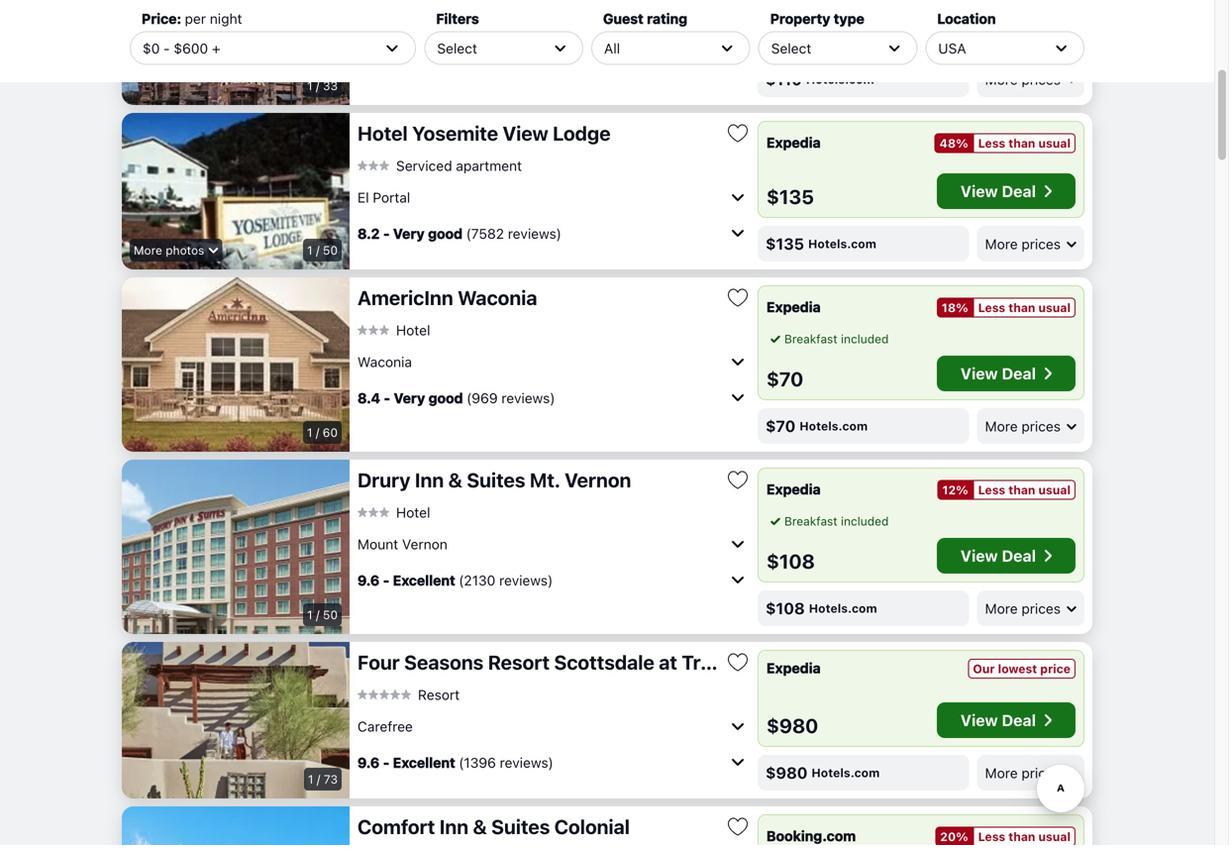 Task type: locate. For each thing, give the bounding box(es) containing it.
inn
[[415, 468, 444, 492], [440, 815, 469, 838]]

excellent
[[393, 572, 456, 588], [393, 754, 456, 771]]

hotel button for americinn
[[358, 321, 431, 339]]

less right '18%'
[[979, 301, 1006, 315]]

more up lowest
[[986, 600, 1018, 617]]

vernon inside 'button'
[[402, 536, 448, 552]]

1 than from the top
[[1009, 136, 1036, 150]]

select
[[437, 40, 478, 56], [772, 40, 812, 56]]

more prices button for $135
[[978, 226, 1085, 262]]

1 breakfast from the top
[[785, 332, 838, 346]]

per
[[185, 10, 206, 27]]

more prices up 20% less than usual on the bottom right
[[986, 765, 1061, 781]]

3 more prices button from the top
[[978, 408, 1085, 444]]

- for hotel
[[383, 225, 390, 242]]

less right 20%
[[979, 830, 1006, 844]]

view for $135
[[961, 182, 999, 201]]

hotels.com for $110
[[806, 72, 875, 86]]

deal down 48% less than usual
[[1002, 182, 1037, 201]]

booking.com
[[767, 828, 856, 844]]

2 breakfast from the top
[[785, 514, 838, 528]]

(7582
[[466, 225, 504, 242]]

& down (1396
[[473, 815, 487, 838]]

more up 20% less than usual on the bottom right
[[986, 765, 1018, 781]]

3 expedia from the top
[[767, 481, 821, 497]]

$110 left type in the top of the page
[[767, 20, 812, 44]]

reviews)
[[510, 47, 563, 63], [508, 225, 562, 242], [502, 390, 555, 406], [500, 572, 553, 588], [500, 754, 554, 771]]

view down 12%
[[961, 547, 999, 565]]

deal for $135
[[1002, 182, 1037, 201]]

0 vertical spatial waconia
[[458, 286, 538, 309]]

troon
[[682, 651, 736, 674]]

1 for four
[[308, 772, 314, 786]]

price:
[[142, 10, 181, 27]]

more prices up '12% less than usual'
[[986, 418, 1061, 434]]

/ for hotel yosemite view lodge
[[316, 243, 320, 257]]

resort down seasons
[[418, 686, 460, 703]]

suites left mt.
[[467, 468, 526, 492]]

1 for americinn
[[307, 426, 313, 439]]

view down '18%'
[[961, 364, 999, 383]]

reviews) down waconia button
[[502, 390, 555, 406]]

reviews) right (3833
[[510, 47, 563, 63]]

inn inside drury inn & suites mt. vernon button
[[415, 468, 444, 492]]

view deal down 48% less than usual
[[961, 182, 1037, 201]]

view down '48%'
[[961, 182, 999, 201]]

view deal
[[961, 17, 1037, 36], [961, 182, 1037, 201], [961, 364, 1037, 383], [961, 547, 1037, 565], [961, 711, 1037, 730]]

hotel button for drury
[[358, 504, 431, 521]]

view up apartment
[[503, 121, 549, 145]]

2 prices from the top
[[1022, 236, 1061, 252]]

hotel button
[[358, 321, 431, 339], [358, 504, 431, 521]]

1 breakfast included from the top
[[785, 332, 889, 346]]

12% less than usual
[[943, 483, 1071, 497]]

more prices for $135
[[986, 236, 1061, 252]]

more prices up the our lowest price
[[986, 600, 1061, 617]]

1 horizontal spatial waconia
[[458, 286, 538, 309]]

0 horizontal spatial resort
[[418, 686, 460, 703]]

hotels.com
[[806, 72, 875, 86], [809, 237, 877, 251], [800, 419, 868, 433], [809, 602, 878, 615], [812, 766, 880, 780]]

breakfast for $108
[[785, 514, 838, 528]]

$980 down 'north'
[[767, 714, 819, 737]]

2 view deal button from the top
[[937, 173, 1076, 209]]

0 vertical spatial included
[[841, 332, 889, 346]]

0 horizontal spatial vernon
[[402, 536, 448, 552]]

0 horizontal spatial &
[[449, 468, 463, 492]]

more up 18% less than usual
[[986, 236, 1018, 252]]

more prices button up 18% less than usual
[[978, 226, 1085, 262]]

comfort inn & suites colonial, (sturbridge, usa) image
[[122, 807, 350, 845]]

prices up 48% less than usual
[[1022, 71, 1061, 87]]

excellent for inn
[[393, 572, 456, 588]]

four
[[358, 651, 400, 674]]

2 select from the left
[[772, 40, 812, 56]]

1 hotel button from the top
[[358, 321, 431, 339]]

2 vertical spatial hotel
[[396, 504, 431, 520]]

1 expedia from the top
[[767, 134, 821, 151]]

3 usual from the top
[[1039, 483, 1071, 497]]

20% less than usual
[[941, 830, 1071, 844]]

2 9.6 from the top
[[358, 754, 380, 771]]

1 vertical spatial breakfast
[[785, 514, 838, 528]]

2 view deal from the top
[[961, 182, 1037, 201]]

less
[[979, 136, 1006, 150], [979, 301, 1006, 315], [979, 483, 1006, 497], [979, 830, 1006, 844]]

than right 20%
[[1009, 830, 1036, 844]]

1 vertical spatial excellent
[[393, 754, 456, 771]]

prices up 'price'
[[1022, 600, 1061, 617]]

more for americinn waconia
[[986, 418, 1018, 434]]

hotel
[[358, 121, 408, 145], [396, 322, 431, 338], [396, 504, 431, 520]]

than
[[1009, 136, 1036, 150], [1009, 301, 1036, 315], [1009, 483, 1036, 497], [1009, 830, 1036, 844]]

more prices button for $110
[[978, 61, 1085, 97]]

1 excellent from the top
[[393, 572, 456, 588]]

view deal down our
[[961, 711, 1037, 730]]

select for property type
[[772, 40, 812, 56]]

1 less from the top
[[979, 136, 1006, 150]]

deal right location
[[1002, 17, 1037, 36]]

than right '18%'
[[1009, 301, 1036, 315]]

waconia up 8.4
[[358, 354, 412, 370]]

view for $70
[[961, 364, 999, 383]]

inn for drury
[[415, 468, 444, 492]]

serviced apartment button
[[358, 157, 522, 174]]

than right 12%
[[1009, 483, 1036, 497]]

1 vertical spatial suites
[[492, 815, 550, 838]]

scottsdale
[[554, 651, 655, 674]]

serviced apartment
[[396, 157, 522, 174]]

0 vertical spatial resort
[[488, 651, 550, 674]]

usual for drury inn & suites mt. vernon
[[1039, 483, 1071, 497]]

el portal button
[[358, 181, 750, 213]]

drury inn & suites mt. vernon, (mount vernon, usa) image
[[122, 460, 350, 634]]

view deal button for $980
[[937, 703, 1076, 738]]

2 breakfast included from the top
[[785, 514, 889, 528]]

suites inside comfort inn & suites colonial button
[[492, 815, 550, 838]]

4 deal from the top
[[1002, 547, 1037, 565]]

breakfast included button for $108
[[767, 512, 889, 530]]

hotels.com for $135
[[809, 237, 877, 251]]

view deal for $135
[[961, 182, 1037, 201]]

view deal button for $110
[[937, 9, 1076, 45]]

price
[[1041, 662, 1071, 676]]

0 vertical spatial excellent
[[393, 572, 456, 588]]

inn for comfort
[[440, 815, 469, 838]]

view
[[961, 17, 999, 36], [503, 121, 549, 145], [961, 182, 999, 201], [961, 364, 999, 383], [961, 547, 999, 565], [961, 711, 999, 730]]

9.6 down mount at the left of the page
[[358, 572, 380, 588]]

americinn waconia button
[[358, 285, 718, 310]]

1 vertical spatial waconia
[[358, 354, 412, 370]]

1 view deal button from the top
[[937, 9, 1076, 45]]

$110 down property
[[766, 70, 802, 89]]

0 vertical spatial hotel button
[[358, 321, 431, 339]]

1 vertical spatial resort
[[418, 686, 460, 703]]

1 vertical spatial 9.6
[[358, 754, 380, 771]]

2 breakfast included button from the top
[[767, 512, 889, 530]]

3 view deal button from the top
[[937, 356, 1076, 391]]

select down property
[[772, 40, 812, 56]]

very right 8.4
[[394, 390, 425, 406]]

1 vertical spatial hotel
[[396, 322, 431, 338]]

more prices button up 20% less than usual on the bottom right
[[978, 755, 1085, 791]]

view deal down '12% less than usual'
[[961, 547, 1037, 565]]

inn right comfort
[[440, 815, 469, 838]]

2 less from the top
[[979, 301, 1006, 315]]

hotel up mount vernon
[[396, 504, 431, 520]]

1 horizontal spatial select
[[772, 40, 812, 56]]

8.2 - very good (7582 reviews)
[[358, 225, 562, 242]]

1 vertical spatial $108
[[766, 599, 805, 618]]

suites
[[467, 468, 526, 492], [492, 815, 550, 838]]

$70
[[767, 367, 804, 390], [766, 417, 796, 436]]

0 vertical spatial vernon
[[565, 468, 632, 492]]

3 than from the top
[[1009, 483, 1036, 497]]

1 for hotel
[[307, 243, 313, 257]]

than right '48%'
[[1009, 136, 1036, 150]]

good down the filters
[[428, 47, 463, 63]]

expedia
[[767, 134, 821, 151], [767, 299, 821, 315], [767, 481, 821, 497], [767, 660, 821, 676]]

prices up 20% less than usual on the bottom right
[[1022, 765, 1061, 781]]

1 vertical spatial vernon
[[402, 536, 448, 552]]

suites inside drury inn & suites mt. vernon button
[[467, 468, 526, 492]]

breakfast included button
[[767, 330, 889, 348], [767, 512, 889, 530]]

hotel for americinn
[[396, 322, 431, 338]]

hotel button up mount vernon
[[358, 504, 431, 521]]

excellent down mount vernon
[[393, 572, 456, 588]]

suites left colonial
[[492, 815, 550, 838]]

2 expedia from the top
[[767, 299, 821, 315]]

expedia for americinn waconia
[[767, 299, 821, 315]]

good left (969
[[429, 390, 463, 406]]

2 very from the top
[[393, 225, 425, 242]]

vernon right mount at the left of the page
[[402, 536, 448, 552]]

vernon inside button
[[565, 468, 632, 492]]

0 vertical spatial 1 / 50
[[307, 243, 338, 257]]

3 very from the top
[[394, 390, 425, 406]]

vernon right mt.
[[565, 468, 632, 492]]

all
[[604, 40, 620, 56]]

view down our
[[961, 711, 999, 730]]

0 vertical spatial suites
[[467, 468, 526, 492]]

1 prices from the top
[[1022, 71, 1061, 87]]

hotel up serviced
[[358, 121, 408, 145]]

1 included from the top
[[841, 332, 889, 346]]

1 horizontal spatial &
[[473, 815, 487, 838]]

more prices
[[986, 71, 1061, 87], [986, 236, 1061, 252], [986, 418, 1061, 434], [986, 600, 1061, 617], [986, 765, 1061, 781]]

more for drury inn & suites mt. vernon
[[986, 600, 1018, 617]]

good for yosemite
[[428, 225, 463, 242]]

lowest
[[999, 662, 1038, 676]]

expedia for drury inn & suites mt. vernon
[[767, 481, 821, 497]]

2 hotel button from the top
[[358, 504, 431, 521]]

2 vertical spatial very
[[394, 390, 425, 406]]

more prices button up 48% less than usual
[[978, 61, 1085, 97]]

3 less from the top
[[979, 483, 1006, 497]]

1 more prices from the top
[[986, 71, 1061, 87]]

filters
[[436, 10, 479, 27]]

9.6 - excellent (1396 reviews)
[[358, 754, 554, 771]]

more prices button up the our lowest price
[[978, 591, 1085, 626]]

5 view deal from the top
[[961, 711, 1037, 730]]

view deal up usa
[[961, 17, 1037, 36]]

0 vertical spatial 50
[[323, 243, 338, 257]]

very down portal
[[393, 225, 425, 242]]

hotel button down americinn
[[358, 321, 431, 339]]

1 vertical spatial inn
[[440, 815, 469, 838]]

select down the filters
[[437, 40, 478, 56]]

& for comfort
[[473, 815, 487, 838]]

1 for drury
[[307, 608, 313, 622]]

property type
[[771, 10, 865, 27]]

1 / 50 for hotel yosemite view lodge
[[307, 243, 338, 257]]

0 vertical spatial good
[[428, 47, 463, 63]]

73
[[324, 772, 338, 786]]

3 deal from the top
[[1002, 364, 1037, 383]]

4 prices from the top
[[1022, 600, 1061, 617]]

1 usual from the top
[[1039, 136, 1071, 150]]

usual
[[1039, 136, 1071, 150], [1039, 301, 1071, 315], [1039, 483, 1071, 497], [1039, 830, 1071, 844]]

resort
[[488, 651, 550, 674], [418, 686, 460, 703]]

vernon
[[565, 468, 632, 492], [402, 536, 448, 552]]

9.6 down carefree
[[358, 754, 380, 771]]

waconia
[[458, 286, 538, 309], [358, 354, 412, 370]]

more prices up 48% less than usual
[[986, 71, 1061, 87]]

deal down lowest
[[1002, 711, 1037, 730]]

1 horizontal spatial resort
[[488, 651, 550, 674]]

1 vertical spatial breakfast included
[[785, 514, 889, 528]]

breakfast for $70
[[785, 332, 838, 346]]

2 vertical spatial good
[[429, 390, 463, 406]]

50 for drury inn & suites mt. vernon
[[323, 608, 338, 622]]

3 prices from the top
[[1022, 418, 1061, 434]]

2 more prices from the top
[[986, 236, 1061, 252]]

4 more prices from the top
[[986, 600, 1061, 617]]

view deal for $108
[[961, 547, 1037, 565]]

1 vertical spatial 50
[[323, 608, 338, 622]]

more prices for $980
[[986, 765, 1061, 781]]

0 vertical spatial breakfast included button
[[767, 330, 889, 348]]

5 view deal button from the top
[[937, 703, 1076, 738]]

50
[[323, 243, 338, 257], [323, 608, 338, 622]]

deal down 18% less than usual
[[1002, 364, 1037, 383]]

0 horizontal spatial waconia
[[358, 354, 412, 370]]

2 included from the top
[[841, 514, 889, 528]]

1 vertical spatial good
[[428, 225, 463, 242]]

drury
[[358, 468, 411, 492]]

4 view deal from the top
[[961, 547, 1037, 565]]

inn inside comfort inn & suites colonial button
[[440, 815, 469, 838]]

2 excellent from the top
[[393, 754, 456, 771]]

waconia down (7582
[[458, 286, 538, 309]]

2 good from the top
[[428, 225, 463, 242]]

good
[[428, 47, 463, 63], [428, 225, 463, 242], [429, 390, 463, 406]]

excellent down carefree
[[393, 754, 456, 771]]

1 vertical spatial 1 / 50
[[307, 608, 338, 622]]

$135
[[767, 185, 814, 208], [766, 234, 805, 253]]

2 1 / 50 from the top
[[307, 608, 338, 622]]

1 50 from the top
[[323, 243, 338, 257]]

less for hotel yosemite view lodge
[[979, 136, 1006, 150]]

our
[[973, 662, 995, 676]]

guest
[[603, 10, 644, 27]]

four seasons resort scottsdale at troon north button
[[358, 650, 794, 675]]

reviews) for 9.6 - excellent (2130 reviews)
[[500, 572, 553, 588]]

1 select from the left
[[437, 40, 478, 56]]

view up usa
[[961, 17, 999, 36]]

less for americinn waconia
[[979, 301, 1006, 315]]

& right drury on the left of the page
[[449, 468, 463, 492]]

mount
[[358, 536, 399, 552]]

0 vertical spatial inn
[[415, 468, 444, 492]]

1 vertical spatial $110
[[766, 70, 802, 89]]

5 deal from the top
[[1002, 711, 1037, 730]]

more prices button up '12% less than usual'
[[978, 408, 1085, 444]]

breakfast included
[[785, 332, 889, 346], [785, 514, 889, 528]]

resort inside resort button
[[418, 686, 460, 703]]

prices
[[1022, 71, 1061, 87], [1022, 236, 1061, 252], [1022, 418, 1061, 434], [1022, 600, 1061, 617], [1022, 765, 1061, 781]]

1 vertical spatial breakfast included button
[[767, 512, 889, 530]]

1 vertical spatial very
[[393, 225, 425, 242]]

/ for four seasons resort scottsdale at troon north
[[317, 772, 321, 786]]

very
[[393, 47, 425, 63], [393, 225, 425, 242], [394, 390, 425, 406]]

1 vertical spatial &
[[473, 815, 487, 838]]

2 deal from the top
[[1002, 182, 1037, 201]]

breakfast included for $108
[[785, 514, 889, 528]]

included
[[841, 332, 889, 346], [841, 514, 889, 528]]

0 vertical spatial $980
[[767, 714, 819, 737]]

more prices button for $980
[[978, 755, 1085, 791]]

more prices up 18% less than usual
[[986, 236, 1061, 252]]

1 horizontal spatial vernon
[[565, 468, 632, 492]]

4 expedia from the top
[[767, 660, 821, 676]]

1 1 / 50 from the top
[[307, 243, 338, 257]]

5 prices from the top
[[1022, 765, 1061, 781]]

2 50 from the top
[[323, 608, 338, 622]]

view deal down 18% less than usual
[[961, 364, 1037, 383]]

5 more prices from the top
[[986, 765, 1061, 781]]

included for $70
[[841, 332, 889, 346]]

-
[[164, 40, 170, 56], [383, 47, 390, 63], [383, 225, 390, 242], [384, 390, 391, 406], [383, 572, 390, 588], [383, 754, 390, 771]]

less right 12%
[[979, 483, 1006, 497]]

view for $980
[[961, 711, 999, 730]]

3 view deal from the top
[[961, 364, 1037, 383]]

good left (7582
[[428, 225, 463, 242]]

reviews) down mount vernon 'button'
[[500, 572, 553, 588]]

four seasons resort scottsdale at troon north, (carefree, usa) image
[[122, 642, 350, 799]]

1 more prices button from the top
[[978, 61, 1085, 97]]

reviews) down el portal button
[[508, 225, 562, 242]]

/
[[316, 79, 320, 93], [316, 243, 320, 257], [316, 426, 320, 439], [316, 608, 320, 622], [317, 772, 321, 786]]

hotel yosemite view lodge
[[358, 121, 611, 145]]

reviews) down carefree button on the bottom of page
[[500, 754, 554, 771]]

4 than from the top
[[1009, 830, 1036, 844]]

prices up 18% less than usual
[[1022, 236, 1061, 252]]

33
[[323, 79, 338, 93]]

view deal for $980
[[961, 711, 1037, 730]]

4 view deal button from the top
[[937, 538, 1076, 574]]

1 breakfast included button from the top
[[767, 330, 889, 348]]

0 vertical spatial breakfast
[[785, 332, 838, 346]]

breakfast
[[785, 332, 838, 346], [785, 514, 838, 528]]

2 than from the top
[[1009, 301, 1036, 315]]

5 more prices button from the top
[[978, 755, 1085, 791]]

1 9.6 from the top
[[358, 572, 380, 588]]

0 vertical spatial very
[[393, 47, 425, 63]]

carefree
[[358, 718, 413, 735]]

rating
[[647, 10, 688, 27]]

expedia for hotel yosemite view lodge
[[767, 134, 821, 151]]

very left (3833
[[393, 47, 425, 63]]

deal
[[1002, 17, 1037, 36], [1002, 182, 1037, 201], [1002, 364, 1037, 383], [1002, 547, 1037, 565], [1002, 711, 1037, 730]]

48%
[[940, 136, 969, 150]]

resort up carefree button on the bottom of page
[[488, 651, 550, 674]]

0 horizontal spatial select
[[437, 40, 478, 56]]

0 vertical spatial breakfast included
[[785, 332, 889, 346]]

1 very from the top
[[393, 47, 425, 63]]

suites for colonial
[[492, 815, 550, 838]]

inn right drury on the left of the page
[[415, 468, 444, 492]]

prices up '12% less than usual'
[[1022, 418, 1061, 434]]

$980 up booking.com
[[766, 764, 808, 782]]

waconia button
[[358, 346, 750, 378]]

$108
[[767, 549, 815, 573], [766, 599, 805, 618]]

2 usual from the top
[[1039, 301, 1071, 315]]

1 vertical spatial hotel button
[[358, 504, 431, 521]]

1 vertical spatial included
[[841, 514, 889, 528]]

deal down '12% less than usual'
[[1002, 547, 1037, 565]]

2 more prices button from the top
[[978, 226, 1085, 262]]

0 vertical spatial 9.6
[[358, 572, 380, 588]]

more up '12% less than usual'
[[986, 418, 1018, 434]]

less right '48%'
[[979, 136, 1006, 150]]

more prices button
[[978, 61, 1085, 97], [978, 226, 1085, 262], [978, 408, 1085, 444], [978, 591, 1085, 626], [978, 755, 1085, 791]]

hotel down americinn
[[396, 322, 431, 338]]

3 good from the top
[[429, 390, 463, 406]]

$110
[[767, 20, 812, 44], [766, 70, 802, 89]]

0 vertical spatial &
[[449, 468, 463, 492]]

view deal button for $70
[[937, 356, 1076, 391]]



Task type: describe. For each thing, give the bounding box(es) containing it.
north
[[740, 651, 794, 674]]

very for hotel
[[393, 225, 425, 242]]

20%
[[941, 830, 969, 844]]

select for filters
[[437, 40, 478, 56]]

60
[[323, 426, 338, 439]]

0 vertical spatial $70
[[767, 367, 804, 390]]

mount vernon
[[358, 536, 448, 552]]

view deal button for $108
[[937, 538, 1076, 574]]

property
[[771, 10, 831, 27]]

1 vertical spatial $70
[[766, 417, 796, 436]]

deal for $70
[[1002, 364, 1037, 383]]

excellent for seasons
[[393, 754, 456, 771]]

breakfast included button for $70
[[767, 330, 889, 348]]

americinn
[[358, 286, 454, 309]]

4 usual from the top
[[1039, 830, 1071, 844]]

(969
[[467, 390, 498, 406]]

our lowest price
[[973, 662, 1071, 676]]

more for hotel yosemite view lodge
[[986, 236, 1018, 252]]

lodge
[[553, 121, 611, 145]]

view for $108
[[961, 547, 999, 565]]

9.6 for four seasons resort scottsdale at troon north
[[358, 754, 380, 771]]

48% less than usual
[[940, 136, 1071, 150]]

12%
[[943, 483, 969, 497]]

apartment
[[456, 157, 522, 174]]

$600
[[174, 40, 208, 56]]

8.4
[[358, 390, 381, 406]]

comfort inn & suites colonial button
[[358, 815, 718, 839]]

usual for americinn waconia
[[1039, 301, 1071, 315]]

americinn waconia
[[358, 286, 538, 309]]

- for americinn
[[384, 390, 391, 406]]

prices for $980
[[1022, 765, 1061, 781]]

more for four seasons resort scottsdale at troon north
[[986, 765, 1018, 781]]

1 / 33
[[307, 79, 338, 93]]

than for americinn waconia
[[1009, 301, 1036, 315]]

mt.
[[530, 468, 561, 492]]

0 vertical spatial $108
[[767, 549, 815, 573]]

hotel for drury
[[396, 504, 431, 520]]

/ for americinn waconia
[[316, 426, 320, 439]]

1 / 50 for drury inn & suites mt. vernon
[[307, 608, 338, 622]]

than for drury inn & suites mt. vernon
[[1009, 483, 1036, 497]]

1 vertical spatial $980
[[766, 764, 808, 782]]

+
[[212, 40, 221, 56]]

1 / 60
[[307, 426, 338, 439]]

hotel yosemite view lodge button
[[358, 121, 718, 146]]

photos
[[166, 243, 204, 257]]

3 more prices from the top
[[986, 418, 1061, 434]]

1 deal from the top
[[1002, 17, 1037, 36]]

mount vernon button
[[358, 528, 750, 560]]

view deal button for $135
[[937, 173, 1076, 209]]

more prices for $110
[[986, 71, 1061, 87]]

more left photos
[[134, 243, 162, 257]]

& for drury
[[449, 468, 463, 492]]

deal for $980
[[1002, 711, 1037, 730]]

- very good (3833 reviews)
[[383, 47, 563, 63]]

1 / 73
[[308, 772, 338, 786]]

reviews) for 9.6 - excellent (1396 reviews)
[[500, 754, 554, 771]]

waconia inside button
[[358, 354, 412, 370]]

location
[[938, 10, 996, 27]]

1 good from the top
[[428, 47, 463, 63]]

drury inn & suites mt. vernon
[[358, 468, 632, 492]]

more up 48% less than usual
[[986, 71, 1018, 87]]

18%
[[942, 301, 969, 315]]

hotel yosemite view lodge, (el portal, usa) image
[[122, 113, 350, 270]]

expedia for four seasons resort scottsdale at troon north
[[767, 660, 821, 676]]

comfort inn & suites colonial
[[358, 815, 630, 838]]

night
[[210, 10, 242, 27]]

usual for hotel yosemite view lodge
[[1039, 136, 1071, 150]]

suites for mt.
[[467, 468, 526, 492]]

portal
[[373, 189, 410, 205]]

1 vertical spatial $135
[[766, 234, 805, 253]]

than for hotel yosemite view lodge
[[1009, 136, 1036, 150]]

usa
[[939, 40, 967, 56]]

(3833
[[466, 47, 506, 63]]

resort inside four seasons resort scottsdale at troon north button
[[488, 651, 550, 674]]

8.2
[[358, 225, 380, 242]]

0 vertical spatial hotel
[[358, 121, 408, 145]]

serviced
[[396, 157, 452, 174]]

comfort
[[358, 815, 435, 838]]

waconia inside button
[[458, 286, 538, 309]]

(2130
[[459, 572, 496, 588]]

breakfast included for $70
[[785, 332, 889, 346]]

four seasons resort scottsdale at troon north
[[358, 651, 794, 674]]

- for drury
[[383, 572, 390, 588]]

ameristar casino resort spa black hawk, (black hawk, usa) image
[[122, 0, 350, 105]]

less for drury inn & suites mt. vernon
[[979, 483, 1006, 497]]

- for four
[[383, 754, 390, 771]]

colonial
[[555, 815, 630, 838]]

9.6 for drury inn & suites mt. vernon
[[358, 572, 380, 588]]

seasons
[[404, 651, 484, 674]]

americinn waconia, (waconia, usa) image
[[122, 277, 350, 452]]

reviews) for - very good (3833 reviews)
[[510, 47, 563, 63]]

hotels.com for $980
[[812, 766, 880, 780]]

guest rating
[[603, 10, 688, 27]]

el portal
[[358, 189, 410, 205]]

included for $108
[[841, 514, 889, 528]]

more photos
[[134, 243, 204, 257]]

carefree button
[[358, 711, 750, 742]]

50 for hotel yosemite view lodge
[[323, 243, 338, 257]]

18% less than usual
[[942, 301, 1071, 315]]

very for americinn
[[394, 390, 425, 406]]

/ for drury inn & suites mt. vernon
[[316, 608, 320, 622]]

resort button
[[358, 686, 460, 703]]

drury inn & suites mt. vernon button
[[358, 468, 718, 492]]

0 vertical spatial $135
[[767, 185, 814, 208]]

good for waconia
[[429, 390, 463, 406]]

4 less from the top
[[979, 830, 1006, 844]]

prices for $135
[[1022, 236, 1061, 252]]

9.6 - excellent (2130 reviews)
[[358, 572, 553, 588]]

4 more prices button from the top
[[978, 591, 1085, 626]]

0 vertical spatial $110
[[767, 20, 812, 44]]

8.4 - very good (969 reviews)
[[358, 390, 555, 406]]

yosemite
[[412, 121, 499, 145]]

$0
[[143, 40, 160, 56]]

at
[[659, 651, 678, 674]]

1 view deal from the top
[[961, 17, 1037, 36]]

prices for $110
[[1022, 71, 1061, 87]]

(1396
[[459, 754, 496, 771]]

$0 - $600 +
[[143, 40, 221, 56]]

view deal for $70
[[961, 364, 1037, 383]]

type
[[834, 10, 865, 27]]

el
[[358, 189, 369, 205]]

deal for $108
[[1002, 547, 1037, 565]]

price: per night
[[142, 10, 242, 27]]



Task type: vqa. For each thing, say whether or not it's contained in the screenshot.
NEW YORK IMAGE
no



